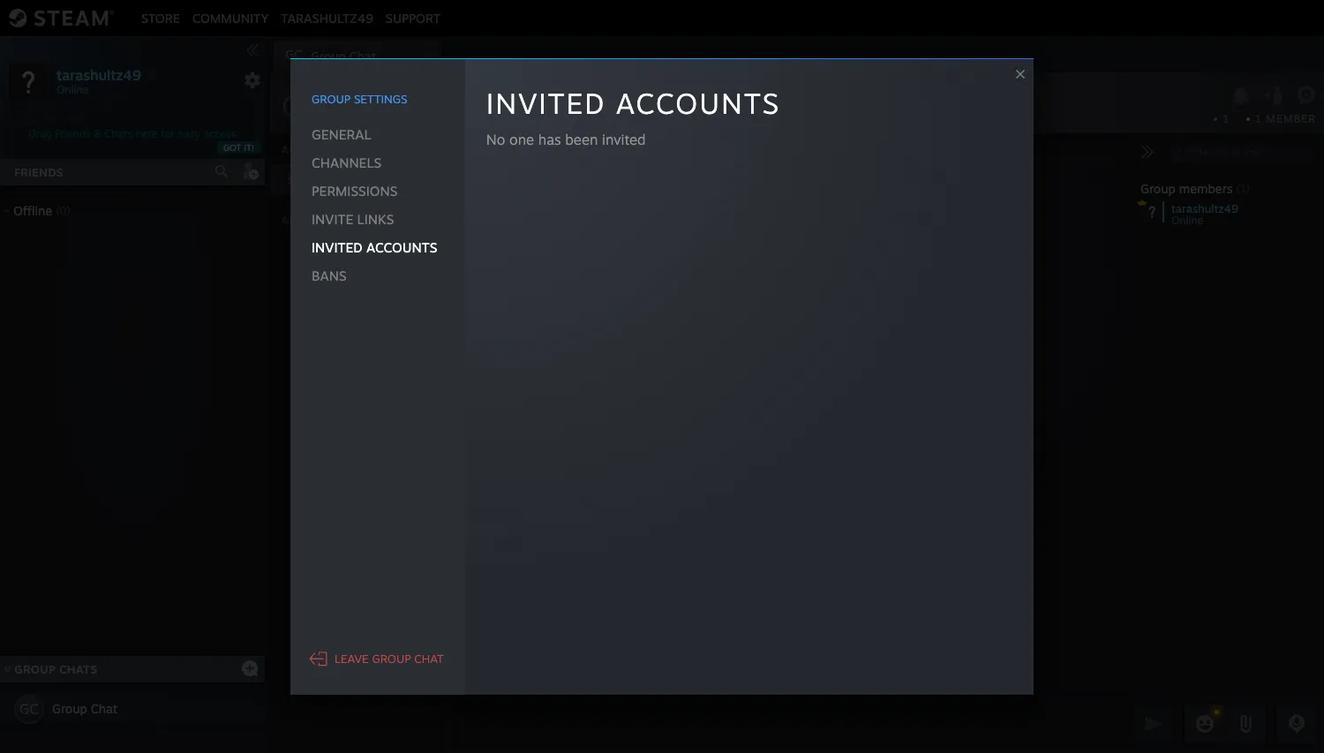 Task type: locate. For each thing, give the bounding box(es) containing it.
add voice channel
[[281, 213, 389, 228]]

channel
[[335, 142, 382, 157], [342, 213, 389, 228]]

group members
[[1141, 181, 1233, 196]]

1 vertical spatial channel
[[342, 213, 389, 228]]

tarashultz49 up 'gc group chat'
[[281, 10, 373, 25]]

leave group chat
[[335, 651, 444, 665]]

1 horizontal spatial accounts
[[616, 86, 781, 121]]

channel down permissions on the top left
[[342, 213, 389, 228]]

0 horizontal spatial 1
[[1223, 112, 1229, 125]]

0 vertical spatial tarashultz49
[[281, 10, 373, 25]]

invited accounts down links
[[312, 239, 437, 256]]

1 add from the top
[[281, 142, 304, 157]]

None text field
[[452, 702, 1130, 746]]

offline
[[13, 203, 52, 218]]

1 left member
[[1256, 112, 1263, 125]]

2 add from the top
[[281, 213, 304, 228]]

add
[[281, 142, 304, 157], [281, 213, 304, 228]]

add a friend image
[[240, 162, 260, 181]]

chats
[[105, 127, 133, 140], [59, 662, 97, 676]]

invited
[[486, 86, 606, 121], [312, 239, 363, 256]]

17,
[[694, 156, 706, 166]]

0 vertical spatial invited
[[486, 86, 606, 121]]

members
[[1180, 181, 1233, 196]]

invited up has
[[486, 86, 606, 121]]

2 1 from the left
[[1256, 112, 1263, 125]]

0 vertical spatial gc
[[286, 47, 302, 62]]

chat down 'close this tab' icon
[[392, 91, 435, 115]]

accounts down links
[[366, 239, 437, 256]]

gc down the collapse chats list image
[[19, 700, 39, 718]]

chats right &
[[105, 127, 133, 140]]

1 horizontal spatial 1
[[1256, 112, 1263, 125]]

friends down drag on the top of the page
[[14, 165, 63, 179]]

1 vertical spatial gc
[[282, 88, 320, 124]]

add left voice
[[281, 213, 304, 228]]

channel for add voice channel
[[342, 213, 389, 228]]

chat up group settings
[[349, 49, 376, 64]]

0 vertical spatial group chat
[[330, 91, 435, 115]]

group chat
[[330, 91, 435, 115], [52, 701, 118, 716]]

submit image
[[1143, 712, 1166, 735]]

general
[[312, 126, 371, 143]]

2023
[[709, 156, 731, 166]]

permissions
[[312, 183, 398, 200]]

0 horizontal spatial invited accounts
[[312, 239, 437, 256]]

1 for 1
[[1223, 112, 1229, 125]]

invite a friend to this group chat image
[[1264, 84, 1286, 106]]

invite links
[[312, 211, 394, 228]]

1 for 1 member
[[1256, 112, 1263, 125]]

friends left &
[[55, 127, 91, 140]]

no
[[486, 131, 505, 148]]

0 vertical spatial channel
[[335, 142, 382, 157]]

group chats
[[14, 662, 97, 676]]

friends
[[55, 127, 91, 140], [14, 165, 63, 179]]

for
[[161, 127, 175, 140]]

channel right "text"
[[335, 142, 382, 157]]

chats right the collapse chats list image
[[59, 662, 97, 676]]

friday,
[[619, 156, 646, 166]]

has
[[538, 131, 561, 148]]

been
[[565, 131, 598, 148]]

manage friends list settings image
[[244, 72, 261, 89]]

2 vertical spatial tarashultz49
[[1172, 201, 1239, 215]]

tarashultz49 up &
[[57, 66, 141, 83]]

0 horizontal spatial group chat
[[52, 701, 118, 716]]

1 vertical spatial chats
[[59, 662, 97, 676]]

0 horizontal spatial invited
[[312, 239, 363, 256]]

voice
[[307, 213, 339, 228]]

accounts
[[616, 86, 781, 121], [366, 239, 437, 256]]

gc inside 'gc group chat'
[[286, 47, 302, 62]]

group chat down group chats
[[52, 701, 118, 716]]

group
[[311, 49, 346, 64], [330, 91, 386, 115], [312, 92, 351, 106], [1141, 181, 1176, 196], [372, 651, 411, 665], [14, 662, 56, 676], [52, 701, 87, 716]]

2 horizontal spatial tarashultz49
[[1172, 201, 1239, 215]]

invited down add voice channel
[[312, 239, 363, 256]]

gc
[[286, 47, 302, 62], [282, 88, 320, 124], [19, 700, 39, 718]]

invited accounts up invited at the left
[[486, 86, 781, 121]]

0 vertical spatial invited accounts
[[486, 86, 781, 121]]

1 vertical spatial invited
[[312, 239, 363, 256]]

0 horizontal spatial chats
[[59, 662, 97, 676]]

1 horizontal spatial chats
[[105, 127, 133, 140]]

tarashultz49
[[281, 10, 373, 25], [57, 66, 141, 83], [1172, 201, 1239, 215]]

1 vertical spatial accounts
[[366, 239, 437, 256]]

add left "text"
[[281, 142, 304, 157]]

0 horizontal spatial tarashultz49
[[57, 66, 141, 83]]

manage group chat settings image
[[1297, 86, 1320, 108]]

add for add voice channel
[[281, 213, 304, 228]]

0 horizontal spatial accounts
[[366, 239, 437, 256]]

tarashultz49 down members
[[1172, 201, 1239, 215]]

1 vertical spatial add
[[281, 213, 304, 228]]

store
[[141, 10, 180, 25]]

gc down tarashultz49 "link" at the left top
[[286, 47, 302, 62]]

community
[[193, 10, 269, 25]]

invited accounts
[[486, 86, 781, 121], [312, 239, 437, 256]]

accounts up the 17,
[[616, 86, 781, 121]]

1 up filter by name text field at right
[[1223, 112, 1229, 125]]

0 vertical spatial add
[[281, 142, 304, 157]]

group chat up general
[[330, 91, 435, 115]]

no one has been invited
[[486, 131, 646, 148]]

1 1 from the left
[[1223, 112, 1229, 125]]

chat
[[349, 49, 376, 64], [392, 91, 435, 115], [414, 651, 444, 665], [91, 701, 118, 716]]

1
[[1223, 112, 1229, 125], [1256, 112, 1263, 125]]

gc up "text"
[[282, 88, 320, 124]]



Task type: describe. For each thing, give the bounding box(es) containing it.
add text channel
[[281, 142, 382, 157]]

online
[[1172, 214, 1204, 227]]

leave
[[335, 651, 369, 665]]

0 vertical spatial friends
[[55, 127, 91, 140]]

store link
[[135, 10, 186, 25]]

group inside 'gc group chat'
[[311, 49, 346, 64]]

member
[[1266, 112, 1317, 125]]

drag friends & chats here for easy access
[[29, 127, 236, 140]]

invited
[[602, 131, 646, 148]]

collapse chats list image
[[0, 666, 20, 673]]

manage notification settings image
[[1230, 86, 1253, 105]]

bans
[[312, 268, 347, 284]]

chat inside 'gc group chat'
[[349, 49, 376, 64]]

1 horizontal spatial group chat
[[330, 91, 435, 115]]

2 vertical spatial gc
[[19, 700, 39, 718]]

1 horizontal spatial invited
[[486, 86, 606, 121]]

1 horizontal spatial tarashultz49
[[281, 10, 373, 25]]

home
[[304, 170, 339, 185]]

support link
[[380, 10, 447, 25]]

create a group chat image
[[241, 659, 259, 677]]

1 vertical spatial invited accounts
[[312, 239, 437, 256]]

drag
[[29, 127, 52, 140]]

channels
[[312, 155, 382, 171]]

0 vertical spatial chats
[[105, 127, 133, 140]]

one
[[510, 131, 534, 148]]

tarashultz49 online
[[1172, 201, 1239, 227]]

community link
[[186, 10, 275, 25]]

tarashultz49 link
[[275, 10, 380, 25]]

collapse member list image
[[1141, 145, 1155, 159]]

here
[[136, 127, 158, 140]]

links
[[357, 211, 394, 228]]

&
[[94, 127, 102, 140]]

access
[[204, 127, 236, 140]]

gc group chat
[[286, 47, 376, 64]]

invite
[[312, 211, 353, 228]]

settings
[[354, 92, 407, 106]]

1 vertical spatial tarashultz49
[[57, 66, 141, 83]]

channel for add text channel
[[335, 142, 382, 157]]

november
[[649, 156, 691, 166]]

close this tab image
[[419, 51, 437, 62]]

easy
[[178, 127, 200, 140]]

group settings
[[312, 92, 407, 106]]

1 member
[[1256, 112, 1317, 125]]

search my friends list image
[[214, 163, 230, 179]]

chat down group chats
[[91, 701, 118, 716]]

text
[[307, 142, 331, 157]]

Filter by Name text field
[[1166, 141, 1318, 164]]

friday, november 17, 2023
[[619, 156, 731, 166]]

send special image
[[1235, 713, 1257, 735]]

add for add text channel
[[281, 142, 304, 157]]

chat right leave
[[414, 651, 444, 665]]

1 vertical spatial group chat
[[52, 701, 118, 716]]

1 horizontal spatial invited accounts
[[486, 86, 781, 121]]

1 vertical spatial friends
[[14, 165, 63, 179]]

0 vertical spatial accounts
[[616, 86, 781, 121]]

support
[[386, 10, 441, 25]]



Task type: vqa. For each thing, say whether or not it's contained in the screenshot.
1 for 1
yes



